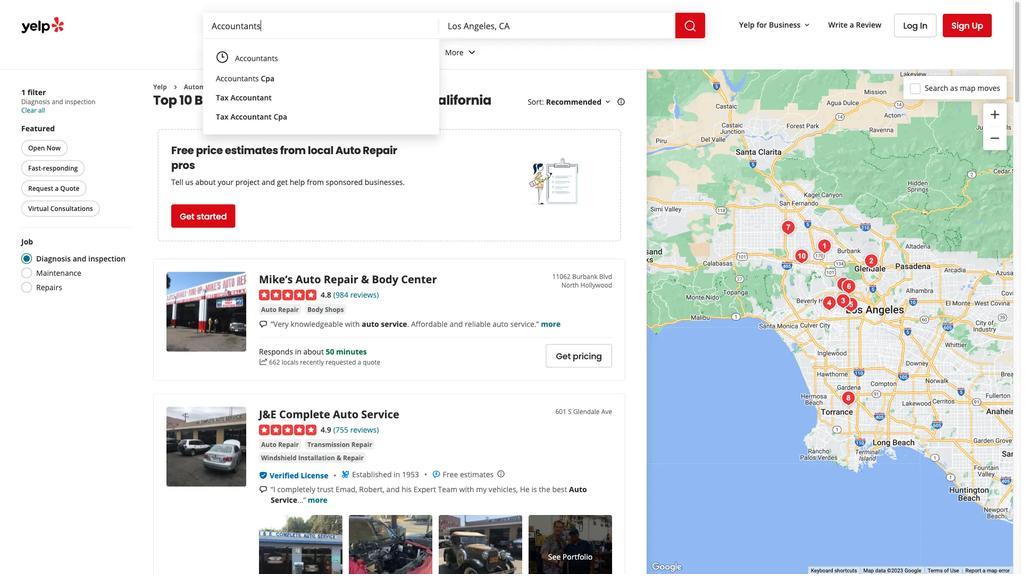 Task type: locate. For each thing, give the bounding box(es) containing it.
yelp left for
[[740, 19, 755, 30]]

zoom out image
[[989, 132, 1002, 145]]

reviews) for service
[[350, 425, 379, 435]]

service inside the auto service
[[271, 495, 297, 505]]

los
[[348, 91, 368, 109]]

quote
[[363, 358, 381, 366]]

0 horizontal spatial free
[[171, 143, 194, 158]]

0 vertical spatial free
[[171, 143, 194, 158]]

yelp inside "button"
[[740, 19, 755, 30]]

service up (755 reviews) link
[[361, 407, 399, 422]]

diagnosis down filter
[[21, 97, 50, 106]]

option group
[[18, 236, 132, 296]]

1 vertical spatial more link
[[308, 495, 328, 505]]

1 horizontal spatial from
[[307, 177, 324, 187]]

1 vertical spatial inspection
[[88, 254, 126, 264]]

from right the help
[[307, 177, 324, 187]]

1 vertical spatial get
[[556, 350, 571, 362]]

in left the 1953
[[394, 470, 400, 480]]

the
[[539, 485, 551, 495]]

0 vertical spatial cpa
[[261, 73, 275, 83]]

j&s onestop auto repair image
[[833, 291, 854, 312]]

16 established in v2 image
[[342, 471, 350, 479]]

accountant down auto services on the left
[[231, 92, 272, 102]]

more
[[541, 319, 561, 329], [308, 495, 328, 505]]

16 info v2 image
[[617, 98, 626, 106]]

more link for "very knowledgeable with auto service . affordable and reliable auto service." more
[[541, 319, 561, 329]]

1 vertical spatial tax
[[216, 111, 229, 122]]

& down transmission repair button
[[337, 454, 342, 462]]

0 vertical spatial &
[[361, 272, 369, 287]]

reviews)
[[350, 290, 379, 300], [350, 425, 379, 435]]

diagnosis
[[21, 97, 50, 106], [36, 254, 71, 264]]

1 auto from the left
[[362, 319, 379, 329]]

0 vertical spatial auto repair
[[261, 305, 299, 314]]

diagnosis inside 1 filter diagnosis and inspection clear all
[[21, 97, 50, 106]]

1 vertical spatial accountants
[[216, 73, 259, 83]]

0 vertical spatial accountant
[[231, 92, 272, 102]]

tax
[[216, 92, 229, 102], [216, 111, 229, 122]]

1 horizontal spatial get
[[556, 350, 571, 362]]

from
[[280, 143, 306, 158], [307, 177, 324, 187]]

1 vertical spatial cpa
[[274, 111, 287, 122]]

a for report
[[983, 568, 986, 574]]

1 vertical spatial service
[[271, 495, 297, 505]]

about up recently in the bottom left of the page
[[304, 347, 324, 357]]

license
[[301, 471, 329, 481]]

repair
[[363, 143, 397, 158], [324, 272, 358, 287], [278, 305, 299, 314], [278, 440, 299, 449], [352, 440, 372, 449], [343, 454, 364, 462]]

auto repair button for j&e
[[259, 440, 301, 450]]

1 vertical spatial auto repair
[[261, 440, 299, 449]]

more down trust
[[308, 495, 328, 505]]

  text field
[[212, 20, 431, 31]]

auto repair link up '"very'
[[259, 304, 301, 315]]

4.8 link
[[321, 289, 331, 300]]

estimates up project
[[225, 143, 278, 158]]

1 auto repair button from the top
[[259, 304, 301, 315]]

featured
[[21, 123, 55, 134]]

1 vertical spatial diagnosis
[[36, 254, 71, 264]]

auto repair link for mike's
[[259, 304, 301, 315]]

662
[[269, 358, 280, 366]]

1 vertical spatial map
[[987, 568, 998, 574]]

1 vertical spatial auto repair link
[[259, 440, 301, 450]]

log in
[[904, 20, 928, 32]]

accountants inside accountants link
[[235, 53, 278, 63]]

1 auto repair from the top
[[261, 305, 299, 314]]

california
[[429, 91, 492, 109]]

auto right reliable
[[493, 319, 509, 329]]

yelp for yelp "link"
[[153, 82, 167, 91]]

auto up the 4.8 link
[[296, 272, 321, 287]]

tax accountant cpa
[[216, 111, 287, 122]]

auto repair button for mike's
[[259, 304, 301, 315]]

Near text field
[[448, 20, 667, 31]]

2 reviews) from the top
[[350, 425, 379, 435]]

request a quote button
[[21, 181, 86, 197]]

center
[[401, 272, 437, 287]]

info icon image
[[497, 470, 506, 478], [497, 470, 506, 478]]

estimates
[[225, 143, 278, 158], [460, 470, 494, 480]]

1 accountant from the top
[[231, 92, 272, 102]]

body shops
[[307, 305, 344, 314]]

0 horizontal spatial from
[[280, 143, 306, 158]]

auto inside free price estimates from local auto repair pros tell us about your project and get help from sponsored businesses.
[[336, 143, 361, 158]]

vehicles,
[[489, 485, 518, 495]]

& inside the transmission repair windshield installation & repair
[[337, 454, 342, 462]]

and left his
[[387, 485, 400, 495]]

0 vertical spatial more link
[[541, 319, 561, 329]]

1 vertical spatial accountant
[[231, 111, 272, 122]]

"i completely trust emad, robert, and his expert team with my vehicles, he is the best
[[271, 485, 569, 495]]

repair inside free price estimates from local auto repair pros tell us about your project and get help from sponsored businesses.
[[363, 143, 397, 158]]

0 vertical spatial yelp
[[740, 19, 755, 30]]

tax for tax accountant
[[216, 92, 229, 102]]

0 horizontal spatial with
[[345, 319, 360, 329]]

free right 16 free estimates v2 icon
[[443, 470, 458, 480]]

transmission repair button
[[305, 440, 374, 450]]

auto repair button up '"very'
[[259, 304, 301, 315]]

map region
[[512, 56, 1021, 575]]

accountant down tax accountant
[[231, 111, 272, 122]]

cpa down 24 chevron down v2 image
[[261, 73, 275, 83]]

map right as
[[960, 83, 976, 93]]

0 vertical spatial about
[[195, 177, 216, 187]]

1 vertical spatial more
[[308, 495, 328, 505]]

and inside free price estimates from local auto repair pros tell us about your project and get help from sponsored businesses.
[[262, 177, 275, 187]]

reviews) down the mike's auto repair & body center link
[[350, 290, 379, 300]]

write a review
[[829, 19, 882, 30]]

accountant for tax accountant cpa
[[231, 111, 272, 122]]

with up minutes
[[345, 319, 360, 329]]

and right all
[[52, 97, 63, 106]]

more link right service."
[[541, 319, 561, 329]]

verified license button
[[270, 471, 329, 481]]

free estimates
[[443, 470, 494, 480]]

business categories element
[[202, 38, 992, 69]]

accountants up accountants cpa on the left
[[235, 53, 278, 63]]

auto
[[239, 82, 254, 91], [225, 91, 255, 109], [336, 143, 361, 158], [296, 272, 321, 287], [261, 305, 277, 314], [333, 407, 359, 422], [261, 440, 277, 449], [569, 485, 587, 495]]

10
[[179, 91, 192, 109]]

1 horizontal spatial map
[[987, 568, 998, 574]]

map
[[864, 568, 874, 574]]

accountants link
[[210, 47, 433, 69]]

2 auto from the left
[[493, 319, 509, 329]]

diagnosis up maintenance
[[36, 254, 71, 264]]

body shops link
[[305, 304, 346, 315]]

search
[[925, 83, 949, 93]]

automotive
[[184, 82, 222, 91]]

featured group
[[19, 123, 132, 219]]

with
[[345, 319, 360, 329], [459, 485, 474, 495]]

andre's automotive image
[[791, 246, 813, 267]]

accountants for accountants cpa
[[216, 73, 259, 83]]

accountants up tax accountant
[[216, 73, 259, 83]]

keyboard shortcuts
[[811, 568, 857, 574]]

2 auto repair from the top
[[261, 440, 299, 449]]

0 vertical spatial in
[[295, 347, 302, 357]]

transmission repair windshield installation & repair
[[261, 440, 372, 462]]

accountants cpa
[[216, 73, 275, 83]]

auto repair link up windshield
[[259, 440, 301, 450]]

0 vertical spatial more
[[541, 319, 561, 329]]

established
[[352, 470, 392, 480]]

yelp for business
[[740, 19, 801, 30]]

0 vertical spatial auto repair link
[[259, 304, 301, 315]]

1 reviews) from the top
[[350, 290, 379, 300]]

&
[[361, 272, 369, 287], [337, 454, 342, 462]]

24 chevron down v2 image
[[466, 46, 479, 59]]

body up knowledgeable
[[307, 305, 323, 314]]

0 horizontal spatial estimates
[[225, 143, 278, 158]]

map left error
[[987, 568, 998, 574]]

google image
[[650, 561, 685, 575]]

& up (984 reviews) link
[[361, 272, 369, 287]]

virtual
[[28, 204, 49, 213]]

1 vertical spatial j&e complete auto service image
[[167, 407, 246, 487]]

get left pricing
[[556, 350, 571, 362]]

0 horizontal spatial more link
[[308, 495, 328, 505]]

1 horizontal spatial with
[[459, 485, 474, 495]]

about inside free price estimates from local auto repair pros tell us about your project and get help from sponsored businesses.
[[195, 177, 216, 187]]

free for price
[[171, 143, 194, 158]]

estimates up my
[[460, 470, 494, 480]]

mike's auto repair & body center image
[[814, 236, 836, 257]]

None field
[[212, 20, 431, 31], [448, 20, 667, 31], [212, 20, 431, 31]]

get
[[180, 210, 195, 222], [556, 350, 571, 362]]

repair down 4.8 star rating image
[[278, 305, 299, 314]]

0 horizontal spatial body
[[307, 305, 323, 314]]

with left my
[[459, 485, 474, 495]]

estimates inside free price estimates from local auto repair pros tell us about your project and get help from sponsored businesses.
[[225, 143, 278, 158]]

project
[[236, 177, 260, 187]]

1 horizontal spatial in
[[394, 470, 400, 480]]

affordable care of hollywood image
[[833, 274, 855, 296]]

fast-responding
[[28, 164, 78, 173]]

1 vertical spatial from
[[307, 177, 324, 187]]

16 chevron right v2 image
[[226, 83, 234, 91]]

j&e complete auto service image
[[861, 251, 882, 272], [167, 407, 246, 487]]

0 horizontal spatial service
[[271, 495, 297, 505]]

1 vertical spatial body
[[307, 305, 323, 314]]

1 vertical spatial &
[[337, 454, 342, 462]]

16 speech v2 image
[[259, 320, 268, 329]]

1 vertical spatial auto repair button
[[259, 440, 301, 450]]

0 horizontal spatial auto
[[362, 319, 379, 329]]

google
[[905, 568, 922, 574]]

burbank
[[572, 272, 598, 281]]

local
[[308, 143, 334, 158]]

1 vertical spatial reviews)
[[350, 425, 379, 435]]

more link for ..." more
[[308, 495, 328, 505]]

terms
[[928, 568, 943, 574]]

tax down best
[[216, 111, 229, 122]]

repair down (755 reviews)
[[352, 440, 372, 449]]

none field near
[[448, 20, 667, 31]]

free
[[171, 143, 194, 158], [443, 470, 458, 480]]

open now
[[28, 144, 61, 152]]

cpa down auto services on the left
[[274, 111, 287, 122]]

write a review link
[[824, 15, 886, 34]]

0 horizontal spatial about
[[195, 177, 216, 187]]

0 horizontal spatial yelp
[[153, 82, 167, 91]]

more link down trust
[[308, 495, 328, 505]]

0 horizontal spatial map
[[960, 83, 976, 93]]

Find text field
[[212, 20, 431, 31]]

1953
[[402, 470, 419, 480]]

about right us
[[195, 177, 216, 187]]

search image
[[684, 20, 697, 33]]

auto right local
[[336, 143, 361, 158]]

cpa
[[261, 73, 275, 83], [274, 111, 287, 122]]

601 s glendale ave
[[556, 407, 612, 416]]

2 accountant from the top
[[231, 111, 272, 122]]

free for estimates
[[443, 470, 458, 480]]

your
[[218, 177, 234, 187]]

16 trending v2 image
[[259, 358, 268, 367]]

1 horizontal spatial body
[[372, 272, 399, 287]]

1 horizontal spatial yelp
[[740, 19, 755, 30]]

1 filter diagnosis and inspection clear all
[[21, 87, 96, 115]]

and up maintenance
[[73, 254, 86, 264]]

0 vertical spatial from
[[280, 143, 306, 158]]

yelp left 16 chevron right v2 image
[[153, 82, 167, 91]]

mike's auto repair & body center link
[[259, 272, 437, 287]]

service down the '"i'
[[271, 495, 297, 505]]

from left local
[[280, 143, 306, 158]]

in
[[295, 347, 302, 357], [394, 470, 400, 480]]

lucy's auto center image
[[819, 293, 840, 314]]

0 vertical spatial auto repair button
[[259, 304, 301, 315]]

reviews) right (755
[[350, 425, 379, 435]]

0 vertical spatial reviews)
[[350, 290, 379, 300]]

sponsored
[[326, 177, 363, 187]]

free inside free price estimates from local auto repair pros tell us about your project and get help from sponsored businesses.
[[171, 143, 194, 158]]

auto up tax accountant cpa
[[225, 91, 255, 109]]

2 auto repair button from the top
[[259, 440, 301, 450]]

auto up (755
[[333, 407, 359, 422]]

601
[[556, 407, 567, 416]]

1 horizontal spatial more link
[[541, 319, 561, 329]]

1 vertical spatial yelp
[[153, 82, 167, 91]]

1 horizontal spatial j&e complete auto service image
[[861, 251, 882, 272]]

16 speech v2 image
[[259, 486, 268, 494]]

more right service."
[[541, 319, 561, 329]]

16 chevron down v2 image
[[803, 21, 812, 29]]

services up tax accountant
[[256, 82, 282, 91]]

all
[[38, 106, 45, 115]]

free left the price
[[171, 143, 194, 158]]

auto right best
[[569, 485, 587, 495]]

auto repair up windshield
[[261, 440, 299, 449]]

0 vertical spatial estimates
[[225, 143, 278, 158]]

0 vertical spatial accountants
[[235, 53, 278, 63]]

1 horizontal spatial estimates
[[460, 470, 494, 480]]

0 horizontal spatial get
[[180, 210, 195, 222]]

for
[[757, 19, 767, 30]]

0 horizontal spatial &
[[337, 454, 342, 462]]

2 auto repair link from the top
[[259, 440, 301, 450]]

1 horizontal spatial about
[[304, 347, 324, 357]]

1 horizontal spatial auto
[[493, 319, 509, 329]]

tax down 16 chevron right v2 icon
[[216, 92, 229, 102]]

diagnosis and inspection
[[36, 254, 126, 264]]

auto
[[362, 319, 379, 329], [493, 319, 509, 329]]

map for error
[[987, 568, 998, 574]]

and left "get"
[[262, 177, 275, 187]]

inspection inside 1 filter diagnosis and inspection clear all
[[65, 97, 96, 106]]

auto repair button up windshield
[[259, 440, 301, 450]]

0 vertical spatial diagnosis
[[21, 97, 50, 106]]

in up locals
[[295, 347, 302, 357]]

group
[[984, 103, 1007, 150]]

1 vertical spatial free
[[443, 470, 458, 480]]

sort:
[[528, 97, 544, 107]]

1 horizontal spatial &
[[361, 272, 369, 287]]

0 horizontal spatial in
[[295, 347, 302, 357]]

0 vertical spatial inspection
[[65, 97, 96, 106]]

a inside "button"
[[55, 184, 59, 193]]

auto left service
[[362, 319, 379, 329]]

transmission repair link
[[305, 440, 374, 450]]

1 horizontal spatial service
[[361, 407, 399, 422]]

repair up the businesses. on the top left of page
[[363, 143, 397, 158]]

1 vertical spatial in
[[394, 470, 400, 480]]

get started button
[[171, 205, 235, 228]]

log
[[904, 20, 918, 32]]

verified license
[[270, 471, 329, 481]]

0 vertical spatial get
[[180, 210, 195, 222]]

recently
[[300, 358, 324, 366]]

1 horizontal spatial free
[[443, 470, 458, 480]]

1 auto repair link from the top
[[259, 304, 301, 315]]

knowledgeable
[[291, 319, 343, 329]]

auto repair up '"very'
[[261, 305, 299, 314]]

accountants for accountants
[[235, 53, 278, 63]]

2 tax from the top
[[216, 111, 229, 122]]

1 vertical spatial about
[[304, 347, 324, 357]]

see portfolio
[[548, 552, 593, 562]]

body up (984 reviews) link
[[372, 272, 399, 287]]

open now button
[[21, 140, 68, 156]]

None search field
[[203, 13, 708, 38]]

1 tax from the top
[[216, 92, 229, 102]]

report a map error link
[[966, 568, 1010, 574]]

0 vertical spatial map
[[960, 83, 976, 93]]

get left started
[[180, 210, 195, 222]]

0 vertical spatial tax
[[216, 92, 229, 102]]

request a quote
[[28, 184, 79, 193]]

0 vertical spatial j&e complete auto service image
[[861, 251, 882, 272]]

pros
[[171, 158, 195, 173]]

yelp for yelp for business
[[740, 19, 755, 30]]



Task type: describe. For each thing, give the bounding box(es) containing it.
auto up tax accountant
[[239, 82, 254, 91]]

option group containing job
[[18, 236, 132, 296]]

japanese auto center image
[[838, 388, 859, 409]]

robert,
[[359, 485, 385, 495]]

and left reliable
[[450, 319, 463, 329]]

repair down 4.9 star rating image
[[278, 440, 299, 449]]

windshield
[[261, 454, 297, 462]]

my
[[476, 485, 487, 495]]

a for write
[[850, 19, 854, 30]]

free price estimates from local auto repair pros tell us about your project and get help from sponsored businesses.
[[171, 143, 405, 187]]

s
[[568, 407, 572, 416]]

4.9 link
[[321, 424, 331, 435]]

in for established
[[394, 470, 400, 480]]

up
[[972, 19, 984, 31]]

near
[[314, 91, 345, 109]]

auto inside the auto service
[[569, 485, 587, 495]]

1 horizontal spatial more
[[541, 319, 561, 329]]

zoom in image
[[989, 108, 1002, 121]]

responds in about 50 minutes
[[259, 347, 367, 357]]

windshield installation & repair button
[[259, 453, 366, 463]]

of
[[944, 568, 949, 574]]

open
[[28, 144, 45, 152]]

j&e complete auto service link
[[259, 407, 399, 422]]

responding
[[43, 164, 78, 173]]

get started
[[180, 210, 227, 222]]

trust
[[317, 485, 334, 495]]

get pricing
[[556, 350, 602, 362]]

get for get started
[[180, 210, 195, 222]]

0 vertical spatial body
[[372, 272, 399, 287]]

price
[[196, 143, 223, 158]]

..." more
[[297, 495, 328, 505]]

©2023
[[887, 568, 904, 574]]

auto up 16 speech v2 image
[[261, 305, 277, 314]]

accountant for tax accountant
[[231, 92, 272, 102]]

4.9 star rating image
[[259, 425, 317, 436]]

best
[[552, 485, 567, 495]]

get for get pricing
[[556, 350, 571, 362]]

repair up (984
[[324, 272, 358, 287]]

complete
[[279, 407, 330, 422]]

map for moves
[[960, 83, 976, 93]]

a for request
[[55, 184, 59, 193]]

quote
[[60, 184, 79, 193]]

sign
[[952, 19, 970, 31]]

0 vertical spatial with
[[345, 319, 360, 329]]

auto repair for j&e
[[261, 440, 299, 449]]

body inside button
[[307, 305, 323, 314]]

4.8 star rating image
[[259, 290, 317, 301]]

map data ©2023 google
[[864, 568, 922, 574]]

tell
[[171, 177, 183, 187]]

repair up 16 established in v2 icon on the left bottom
[[343, 454, 364, 462]]

best
[[195, 91, 222, 109]]

hans  auto image
[[841, 294, 862, 316]]

4.8
[[321, 290, 331, 300]]

16 free estimates v2 image
[[432, 471, 441, 479]]

and inside 1 filter diagnosis and inspection clear all
[[52, 97, 63, 106]]

write
[[829, 19, 848, 30]]

1 vertical spatial estimates
[[460, 470, 494, 480]]

pricing
[[573, 350, 602, 362]]

24 chevron down v2 image
[[254, 46, 267, 59]]

hollywood
[[581, 281, 612, 290]]

662 locals recently requested a quote
[[269, 358, 381, 366]]

and inside option group
[[73, 254, 86, 264]]

he
[[520, 485, 530, 495]]

hollywood star smog check & auto repair image
[[839, 276, 860, 298]]

more
[[445, 47, 464, 57]]

1 vertical spatial with
[[459, 485, 474, 495]]

report a map error
[[966, 568, 1010, 574]]

1
[[21, 87, 26, 97]]

16 verified v2 image
[[259, 472, 268, 480]]

shortcuts
[[835, 568, 857, 574]]

minutes
[[336, 347, 367, 357]]

moves
[[978, 83, 1001, 93]]

completely
[[277, 485, 315, 495]]

tax accountant cpa link
[[210, 107, 431, 126]]

maintenance
[[36, 268, 81, 278]]

as
[[951, 83, 958, 93]]

virtual consultations button
[[21, 201, 100, 217]]

more link
[[437, 38, 487, 69]]

0 horizontal spatial more
[[308, 495, 328, 505]]

reliable
[[465, 319, 491, 329]]

..."
[[297, 495, 306, 505]]

emad,
[[336, 485, 357, 495]]

angeles,
[[371, 91, 426, 109]]

auto service
[[271, 485, 587, 505]]

filter
[[27, 87, 46, 97]]

auto services link
[[239, 82, 282, 91]]

blvd
[[599, 272, 612, 281]]

sign up
[[952, 19, 984, 31]]

(755
[[333, 425, 348, 435]]

services up tax accountant cpa
[[258, 91, 312, 109]]

reviews) for &
[[350, 290, 379, 300]]

tax accountant link
[[210, 88, 431, 107]]

inspection inside option group
[[88, 254, 126, 264]]

requested
[[326, 358, 356, 366]]

auto up windshield
[[261, 440, 277, 449]]

expert
[[414, 485, 436, 495]]

auto repair link for j&e
[[259, 440, 301, 450]]

get
[[277, 177, 288, 187]]

restaurants link
[[202, 38, 275, 69]]

glendale
[[573, 407, 600, 416]]

service
[[381, 319, 407, 329]]

yelp link
[[153, 82, 167, 91]]

cpa inside tax accountant cpa link
[[274, 111, 287, 122]]

tax for tax accountant cpa
[[216, 111, 229, 122]]

verified
[[270, 471, 299, 481]]

installation
[[298, 454, 335, 462]]

team
[[438, 485, 458, 495]]

body shops button
[[305, 304, 346, 315]]

24 clock v2 image
[[216, 51, 229, 64]]

0 vertical spatial service
[[361, 407, 399, 422]]

in for responds
[[295, 347, 302, 357]]

"very
[[271, 319, 289, 329]]

terms of use
[[928, 568, 960, 574]]

precision auto clinic image
[[778, 217, 799, 239]]

16 chevron right v2 image
[[171, 83, 180, 91]]

search as map moves
[[925, 83, 1001, 93]]

error
[[999, 568, 1010, 574]]

auto repair for mike's
[[261, 305, 299, 314]]

free price estimates from local auto repair pros image
[[529, 155, 582, 208]]

top
[[153, 91, 177, 109]]

shops
[[325, 305, 344, 314]]

request
[[28, 184, 53, 193]]

terms of use link
[[928, 568, 960, 574]]

tax accountant
[[216, 92, 272, 102]]

virtual consultations
[[28, 204, 93, 213]]

repairs
[[36, 283, 62, 293]]

clear
[[21, 106, 37, 115]]

mike's auto repair & body center image
[[167, 272, 246, 352]]

automotive link
[[184, 82, 222, 91]]

is
[[532, 485, 537, 495]]

0 horizontal spatial j&e complete auto service image
[[167, 407, 246, 487]]



Task type: vqa. For each thing, say whether or not it's contained in the screenshot.
best
yes



